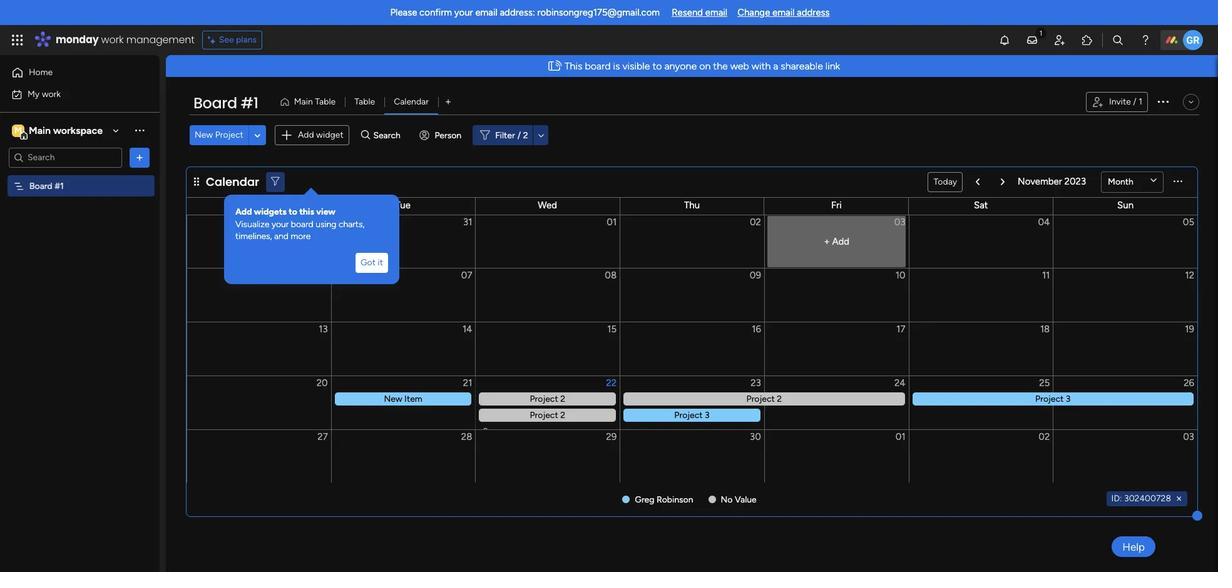 Task type: describe. For each thing, give the bounding box(es) containing it.
november 2023
[[1018, 176, 1086, 187]]

0 horizontal spatial calendar
[[206, 174, 259, 190]]

2 list arrow image from the left
[[1001, 178, 1005, 186]]

main workspace
[[29, 124, 103, 136]]

m
[[14, 125, 22, 136]]

/ for 1
[[1134, 96, 1137, 107]]

email for change email address
[[773, 7, 795, 18]]

invite
[[1110, 96, 1131, 107]]

change email address link
[[738, 7, 830, 18]]

table button
[[345, 92, 385, 112]]

board #1 list box
[[0, 173, 160, 366]]

work for monday
[[101, 33, 124, 47]]

1 table from the left
[[315, 96, 336, 107]]

notifications image
[[999, 34, 1011, 46]]

board inside list box
[[29, 181, 52, 191]]

got it button
[[356, 253, 388, 273]]

it
[[378, 257, 383, 268]]

filter
[[495, 130, 515, 141]]

animation image
[[544, 56, 565, 76]]

workspace options image
[[133, 124, 146, 137]]

arrow down image
[[534, 128, 549, 143]]

add for add widgets to this view visualize your board using charts, timelines, and more got it
[[235, 207, 252, 217]]

#1 inside list box
[[55, 181, 64, 191]]

change email address
[[738, 7, 830, 18]]

inbox image
[[1026, 34, 1039, 46]]

tue
[[396, 199, 411, 211]]

greg robinson
[[635, 494, 694, 505]]

Search field
[[370, 127, 408, 144]]

monday
[[56, 33, 99, 47]]

workspace selection element
[[12, 123, 105, 139]]

add view image
[[446, 97, 451, 107]]

address
[[797, 7, 830, 18]]

add widgets to this view visualize your board using charts, timelines, and more got it
[[235, 207, 383, 268]]

workspace image
[[12, 124, 24, 137]]

help image
[[1140, 34, 1152, 46]]

more dots image
[[1174, 177, 1183, 187]]

invite / 1
[[1110, 96, 1143, 107]]

sun
[[1118, 199, 1134, 211]]

please
[[390, 7, 417, 18]]

workspace
[[53, 124, 103, 136]]

calendar button
[[385, 92, 438, 112]]

the
[[713, 60, 728, 72]]

id:
[[1112, 493, 1123, 504]]

got
[[361, 257, 376, 268]]

this  board is visible to anyone on the web with a shareable link
[[565, 60, 840, 72]]

v2 funnel image
[[271, 177, 280, 187]]

resend email link
[[672, 7, 728, 18]]

person
[[435, 130, 462, 141]]

new
[[195, 130, 213, 140]]

widget
[[316, 130, 344, 140]]

apps image
[[1081, 34, 1094, 46]]

board inside the add widgets to this view visualize your board using charts, timelines, and more got it
[[291, 219, 314, 230]]

help button
[[1112, 537, 1156, 557]]

resend
[[672, 7, 703, 18]]

expand board header image
[[1187, 97, 1197, 107]]

main for main workspace
[[29, 124, 51, 136]]

1
[[1139, 96, 1143, 107]]

my work button
[[8, 84, 135, 104]]

wed
[[538, 199, 557, 211]]

invite / 1 button
[[1086, 92, 1148, 112]]

using
[[316, 219, 337, 230]]

this
[[565, 60, 583, 72]]

monday work management
[[56, 33, 195, 47]]

your inside the add widgets to this view visualize your board using charts, timelines, and more got it
[[272, 219, 289, 230]]

november
[[1018, 176, 1063, 187]]

+2
[[479, 427, 488, 436]]

search everything image
[[1112, 34, 1125, 46]]

1 horizontal spatial more
[[490, 427, 509, 436]]

timelines,
[[235, 231, 272, 242]]

Board #1 field
[[190, 93, 262, 114]]

add widget
[[298, 130, 344, 140]]

is
[[613, 60, 620, 72]]

web
[[731, 60, 749, 72]]

plans
[[236, 34, 257, 45]]

email for resend email
[[706, 7, 728, 18]]

a
[[774, 60, 779, 72]]

2023
[[1065, 176, 1086, 187]]

sat
[[974, 199, 988, 211]]

greg
[[635, 494, 655, 505]]

robinsongreg175@gmail.com
[[538, 7, 660, 18]]

with
[[752, 60, 771, 72]]

and
[[274, 231, 289, 242]]

select product image
[[11, 34, 24, 46]]

help
[[1123, 541, 1145, 553]]

work for my
[[42, 89, 61, 99]]

1 horizontal spatial to
[[653, 60, 662, 72]]

main table button
[[275, 92, 345, 112]]

angle down image
[[255, 131, 261, 140]]



Task type: vqa. For each thing, say whether or not it's contained in the screenshot.
the rightmost email
yes



Task type: locate. For each thing, give the bounding box(es) containing it.
0 horizontal spatial to
[[289, 207, 297, 217]]

calendar
[[394, 96, 429, 107], [206, 174, 259, 190]]

widgets
[[254, 207, 287, 217]]

today button
[[928, 172, 963, 192]]

0 vertical spatial calendar
[[394, 96, 429, 107]]

0 horizontal spatial list arrow image
[[976, 178, 980, 186]]

on
[[700, 60, 711, 72]]

home button
[[8, 63, 135, 83]]

id: 302400728
[[1112, 493, 1172, 504]]

0 vertical spatial board
[[585, 60, 611, 72]]

302400728
[[1125, 493, 1172, 504]]

board down this
[[291, 219, 314, 230]]

1 vertical spatial main
[[29, 124, 51, 136]]

1 horizontal spatial your
[[455, 7, 473, 18]]

3 email from the left
[[773, 7, 795, 18]]

please confirm your email address: robinsongreg175@gmail.com
[[390, 7, 660, 18]]

board #1 inside board #1 list box
[[29, 181, 64, 191]]

1 horizontal spatial work
[[101, 33, 124, 47]]

0 vertical spatial board #1
[[193, 93, 258, 113]]

0 vertical spatial work
[[101, 33, 124, 47]]

project
[[215, 130, 244, 140]]

add widget button
[[275, 125, 349, 145]]

1 vertical spatial #1
[[55, 181, 64, 191]]

0 horizontal spatial #1
[[55, 181, 64, 191]]

my
[[28, 89, 40, 99]]

visible
[[623, 60, 650, 72]]

email right change
[[773, 7, 795, 18]]

options image
[[1156, 94, 1171, 109]]

1 vertical spatial your
[[272, 219, 289, 230]]

main inside workspace selection element
[[29, 124, 51, 136]]

#1 inside field
[[241, 93, 258, 113]]

your up and
[[272, 219, 289, 230]]

calendar left 'add view' image
[[394, 96, 429, 107]]

/ inside button
[[1134, 96, 1137, 107]]

to inside the add widgets to this view visualize your board using charts, timelines, and more got it
[[289, 207, 297, 217]]

v2 search image
[[361, 128, 370, 142]]

main up add widget popup button
[[294, 96, 313, 107]]

1 vertical spatial /
[[518, 130, 521, 141]]

add for add widget
[[298, 130, 314, 140]]

0 vertical spatial to
[[653, 60, 662, 72]]

1 vertical spatial more
[[490, 427, 509, 436]]

invite members image
[[1054, 34, 1066, 46]]

anyone
[[665, 60, 697, 72]]

0 vertical spatial board
[[193, 93, 237, 113]]

resend email
[[672, 7, 728, 18]]

home
[[29, 67, 53, 78]]

greg robinson image
[[1184, 30, 1204, 50]]

/ for 2
[[518, 130, 521, 141]]

Search in workspace field
[[26, 150, 105, 165]]

0 horizontal spatial board
[[291, 219, 314, 230]]

table
[[315, 96, 336, 107], [355, 96, 375, 107]]

0 horizontal spatial main
[[29, 124, 51, 136]]

0 vertical spatial main
[[294, 96, 313, 107]]

this
[[299, 207, 314, 217]]

robinson
[[657, 494, 694, 505]]

value
[[735, 494, 757, 505]]

board #1 inside board #1 field
[[193, 93, 258, 113]]

add
[[298, 130, 314, 140], [235, 207, 252, 217]]

visualize
[[235, 219, 270, 230]]

main
[[294, 96, 313, 107], [29, 124, 51, 136]]

main table
[[294, 96, 336, 107]]

add left the widget
[[298, 130, 314, 140]]

to left this
[[289, 207, 297, 217]]

1 horizontal spatial /
[[1134, 96, 1137, 107]]

email right resend
[[706, 7, 728, 18]]

1 horizontal spatial #1
[[241, 93, 258, 113]]

board inside field
[[193, 93, 237, 113]]

0 horizontal spatial work
[[42, 89, 61, 99]]

1 vertical spatial calendar
[[206, 174, 259, 190]]

work inside button
[[42, 89, 61, 99]]

work
[[101, 33, 124, 47], [42, 89, 61, 99]]

calendar inside calendar button
[[394, 96, 429, 107]]

1 horizontal spatial board
[[193, 93, 237, 113]]

to right visible
[[653, 60, 662, 72]]

remove image
[[1175, 494, 1185, 504]]

1 horizontal spatial calendar
[[394, 96, 429, 107]]

management
[[126, 33, 195, 47]]

charts,
[[339, 219, 365, 230]]

work right the my
[[42, 89, 61, 99]]

1 vertical spatial work
[[42, 89, 61, 99]]

0 horizontal spatial /
[[518, 130, 521, 141]]

your right confirm
[[455, 7, 473, 18]]

main inside main table button
[[294, 96, 313, 107]]

change
[[738, 7, 770, 18]]

no
[[721, 494, 733, 505]]

shareable
[[781, 60, 823, 72]]

0 horizontal spatial board
[[29, 181, 52, 191]]

board up new project
[[193, 93, 237, 113]]

add inside popup button
[[298, 130, 314, 140]]

0 horizontal spatial your
[[272, 219, 289, 230]]

board #1 down search in workspace 'field'
[[29, 181, 64, 191]]

more right and
[[291, 231, 311, 242]]

table up the widget
[[315, 96, 336, 107]]

fri
[[832, 199, 842, 211]]

1 horizontal spatial board #1
[[193, 93, 258, 113]]

see plans button
[[202, 31, 262, 49]]

thu
[[684, 199, 700, 211]]

1 vertical spatial board #1
[[29, 181, 64, 191]]

person button
[[415, 125, 469, 145]]

add up visualize
[[235, 207, 252, 217]]

mon
[[249, 199, 268, 211]]

0 vertical spatial more
[[291, 231, 311, 242]]

0 horizontal spatial board #1
[[29, 181, 64, 191]]

id: 302400728 element
[[1107, 491, 1188, 506]]

0 horizontal spatial table
[[315, 96, 336, 107]]

2 email from the left
[[706, 7, 728, 18]]

1 horizontal spatial table
[[355, 96, 375, 107]]

calendar up mon
[[206, 174, 259, 190]]

0 vertical spatial #1
[[241, 93, 258, 113]]

0 horizontal spatial more
[[291, 231, 311, 242]]

see plans
[[219, 34, 257, 45]]

your
[[455, 7, 473, 18], [272, 219, 289, 230]]

1 vertical spatial board
[[29, 181, 52, 191]]

1 image
[[1036, 26, 1047, 40]]

/ left 2
[[518, 130, 521, 141]]

filter / 2
[[495, 130, 528, 141]]

address:
[[500, 7, 535, 18]]

0 horizontal spatial email
[[476, 7, 498, 18]]

1 horizontal spatial board
[[585, 60, 611, 72]]

view
[[316, 207, 336, 217]]

options image
[[133, 151, 146, 164]]

1 vertical spatial add
[[235, 207, 252, 217]]

1 horizontal spatial main
[[294, 96, 313, 107]]

new project button
[[190, 125, 249, 145]]

1 vertical spatial to
[[289, 207, 297, 217]]

1 horizontal spatial list arrow image
[[1001, 178, 1005, 186]]

see
[[219, 34, 234, 45]]

link
[[826, 60, 840, 72]]

/ left 1
[[1134, 96, 1137, 107]]

more right +2 at the bottom
[[490, 427, 509, 436]]

work right "monday"
[[101, 33, 124, 47]]

+2 more link
[[479, 427, 619, 436]]

board #1
[[193, 93, 258, 113], [29, 181, 64, 191]]

dapulse drag handle 3 image
[[194, 177, 199, 187]]

0 horizontal spatial add
[[235, 207, 252, 217]]

0 vertical spatial add
[[298, 130, 314, 140]]

1 list arrow image from the left
[[976, 178, 980, 186]]

#1 down search in workspace 'field'
[[55, 181, 64, 191]]

today
[[934, 176, 958, 187]]

0 vertical spatial /
[[1134, 96, 1137, 107]]

confirm
[[420, 7, 452, 18]]

no value
[[721, 494, 757, 505]]

/
[[1134, 96, 1137, 107], [518, 130, 521, 141]]

table up v2 search image
[[355, 96, 375, 107]]

to
[[653, 60, 662, 72], [289, 207, 297, 217]]

board
[[193, 93, 237, 113], [29, 181, 52, 191]]

main for main table
[[294, 96, 313, 107]]

2
[[523, 130, 528, 141]]

more
[[291, 231, 311, 242], [490, 427, 509, 436]]

main right workspace icon
[[29, 124, 51, 136]]

1 vertical spatial board
[[291, 219, 314, 230]]

list arrow image
[[976, 178, 980, 186], [1001, 178, 1005, 186]]

board #1 up project
[[193, 93, 258, 113]]

email left the address:
[[476, 7, 498, 18]]

board down search in workspace 'field'
[[29, 181, 52, 191]]

email
[[476, 7, 498, 18], [706, 7, 728, 18], [773, 7, 795, 18]]

more inside the add widgets to this view visualize your board using charts, timelines, and more got it
[[291, 231, 311, 242]]

#1
[[241, 93, 258, 113], [55, 181, 64, 191]]

new project
[[195, 130, 244, 140]]

option
[[0, 175, 160, 177]]

month
[[1108, 176, 1134, 187]]

add inside the add widgets to this view visualize your board using charts, timelines, and more got it
[[235, 207, 252, 217]]

list arrow image up sat
[[976, 178, 980, 186]]

list arrow image left november
[[1001, 178, 1005, 186]]

1 horizontal spatial email
[[706, 7, 728, 18]]

#1 up angle down "image"
[[241, 93, 258, 113]]

board left is
[[585, 60, 611, 72]]

1 email from the left
[[476, 7, 498, 18]]

0 vertical spatial your
[[455, 7, 473, 18]]

2 table from the left
[[355, 96, 375, 107]]

1 horizontal spatial add
[[298, 130, 314, 140]]

my work
[[28, 89, 61, 99]]

+2 more
[[479, 427, 509, 436]]

2 horizontal spatial email
[[773, 7, 795, 18]]



